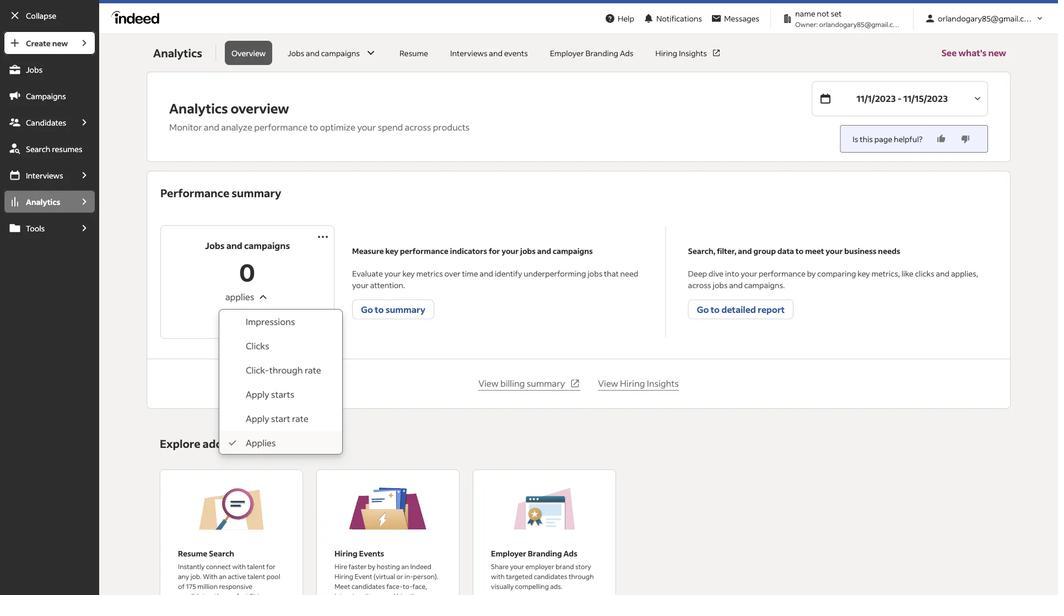 Task type: vqa. For each thing, say whether or not it's contained in the screenshot.
the what's on the right
yes



Task type: locate. For each thing, give the bounding box(es) containing it.
impressions
[[246, 316, 295, 327]]

2 horizontal spatial jobs
[[288, 48, 304, 58]]

this page is helpful image
[[936, 133, 947, 144]]

1 vertical spatial talent
[[247, 572, 265, 581]]

jobs left that
[[588, 268, 603, 278]]

indeed home image
[[111, 11, 164, 24]]

0 vertical spatial products
[[433, 122, 470, 133]]

jobs down the 'create new' "link"
[[26, 65, 43, 74]]

compelling
[[515, 582, 549, 591]]

2 vertical spatial summary
[[527, 378, 565, 389]]

an inside resume search instantly connect with talent for any job. with an active talent pool of 175 million responsive candidates, the perfect fit i
[[219, 572, 227, 581]]

key left the metrics
[[403, 268, 415, 278]]

1 horizontal spatial through
[[569, 572, 594, 581]]

search down candidates link
[[26, 144, 50, 154]]

jobs
[[520, 246, 536, 256], [588, 268, 603, 278], [713, 280, 728, 290]]

ads inside the employer branding ads share your employer brand story with targeted candidates through visually compelling ads.
[[564, 549, 578, 559]]

your inside the employer branding ads share your employer brand story with targeted candidates through visually compelling ads.
[[510, 562, 524, 571]]

0 vertical spatial across
[[405, 122, 431, 133]]

products inside analytics overview monitor and analyze performance to optimize your spend across products
[[433, 122, 470, 133]]

0 horizontal spatial with
[[232, 562, 246, 571]]

2 view from the left
[[598, 378, 618, 389]]

brand
[[556, 562, 574, 571]]

1 vertical spatial employer
[[491, 549, 527, 559]]

create
[[26, 38, 51, 48]]

0 horizontal spatial campaigns
[[244, 240, 290, 251]]

view inside view billing summary link
[[479, 378, 499, 389]]

analytics down interviews link
[[26, 197, 60, 207]]

0 horizontal spatial interviews
[[26, 170, 63, 180]]

by down events
[[368, 562, 375, 571]]

1 vertical spatial resume
[[178, 549, 207, 559]]

branding down help button
[[586, 48, 619, 58]]

your right meet
[[826, 246, 843, 256]]

connect
[[206, 562, 231, 571]]

0 horizontal spatial ads
[[564, 549, 578, 559]]

key inside evaluate your key metrics over time and identify underperforming jobs that need your attention.
[[403, 268, 415, 278]]

0 horizontal spatial resume
[[178, 549, 207, 559]]

view for view hiring insights
[[598, 378, 618, 389]]

measure
[[352, 246, 384, 256]]

performance down overview
[[254, 122, 308, 133]]

for
[[489, 246, 500, 256], [266, 562, 276, 571]]

0 horizontal spatial across
[[405, 122, 431, 133]]

1 vertical spatial ads
[[564, 549, 578, 559]]

jobs for jobs and campaigns 0
[[205, 240, 225, 251]]

candidates up them,
[[352, 582, 385, 591]]

go inside go to detailed report link
[[697, 304, 709, 315]]

1 vertical spatial analytics
[[169, 100, 228, 117]]

across inside deep dive into your performance by comparing key metrics, like clicks and applies, across jobs and campaigns.
[[688, 280, 711, 290]]

1 vertical spatial jobs
[[26, 65, 43, 74]]

1 vertical spatial candidates
[[352, 582, 385, 591]]

1 horizontal spatial for
[[489, 246, 500, 256]]

1 horizontal spatial by
[[807, 268, 816, 278]]

0 vertical spatial for
[[489, 246, 500, 256]]

help
[[618, 14, 635, 23]]

key inside deep dive into your performance by comparing key metrics, like clicks and applies, across jobs and campaigns.
[[858, 268, 870, 278]]

2 apply from the top
[[246, 413, 269, 424]]

notifications button
[[639, 6, 707, 31]]

view inside the view hiring insights link
[[598, 378, 618, 389]]

hiring
[[656, 48, 678, 58], [620, 378, 645, 389], [335, 549, 358, 559], [335, 572, 353, 581]]

by inside deep dive into your performance by comparing key metrics, like clicks and applies, across jobs and campaigns.
[[807, 268, 816, 278]]

name not set owner: orlandogary85@gmail.com element
[[778, 8, 907, 29]]

2 horizontal spatial performance
[[759, 268, 806, 278]]

and
[[306, 48, 320, 58], [489, 48, 503, 58], [204, 122, 219, 133], [226, 240, 242, 251], [537, 246, 551, 256], [738, 246, 752, 256], [480, 268, 493, 278], [936, 268, 950, 278], [729, 280, 743, 290], [384, 592, 395, 595]]

an down connect
[[219, 572, 227, 581]]

interviews link
[[3, 163, 73, 187]]

0 vertical spatial jobs
[[288, 48, 304, 58]]

hiring events hire faster by hosting an indeed hiring event (virtual or in-person). meet candidates face-to-face, interview them, and hire them
[[335, 549, 439, 595]]

performance inside deep dive into your performance by comparing key metrics, like clicks and applies, across jobs and campaigns.
[[759, 268, 806, 278]]

search, filter, and group data to meet your business needs
[[688, 246, 901, 256]]

candidates
[[534, 572, 568, 581], [352, 582, 385, 591]]

2 horizontal spatial summary
[[527, 378, 565, 389]]

1 horizontal spatial candidates
[[534, 572, 568, 581]]

0 horizontal spatial view
[[479, 378, 499, 389]]

comparing
[[818, 268, 856, 278]]

through down story
[[569, 572, 594, 581]]

and inside jobs and campaigns 0
[[226, 240, 242, 251]]

employer
[[526, 562, 555, 571]]

candidates link
[[3, 110, 73, 135]]

0 vertical spatial apply
[[246, 389, 269, 400]]

jobs right the overview
[[288, 48, 304, 58]]

what's
[[959, 47, 987, 58]]

branding inside the employer branding ads share your employer brand story with targeted candidates through visually compelling ads.
[[528, 549, 562, 559]]

0 vertical spatial with
[[232, 562, 246, 571]]

underperforming
[[524, 268, 586, 278]]

report
[[758, 304, 785, 315]]

orlandogary85@gmail.com inside name not set owner: orlandogary85@gmail.com
[[820, 20, 903, 28]]

search inside search resumes link
[[26, 144, 50, 154]]

0 vertical spatial rate
[[305, 365, 321, 376]]

and inside hiring events hire faster by hosting an indeed hiring event (virtual or in-person). meet candidates face-to-face, interview them, and hire them
[[384, 592, 395, 595]]

0 horizontal spatial by
[[368, 562, 375, 571]]

candidates up ads.
[[534, 572, 568, 581]]

messages link
[[707, 8, 764, 29]]

employer for employer branding ads
[[550, 48, 584, 58]]

0 vertical spatial by
[[807, 268, 816, 278]]

an up in-
[[401, 562, 409, 571]]

apply left the start
[[246, 413, 269, 424]]

your up attention.
[[385, 268, 401, 278]]

is this page helpful?
[[853, 134, 923, 144]]

to left the detailed
[[711, 304, 720, 315]]

through up starts at the left of page
[[269, 365, 303, 376]]

owner:
[[796, 20, 818, 28]]

0 vertical spatial jobs
[[520, 246, 536, 256]]

1 horizontal spatial across
[[688, 280, 711, 290]]

0 vertical spatial branding
[[586, 48, 619, 58]]

optimize
[[320, 122, 356, 133]]

jobs and campaigns button
[[281, 41, 384, 65]]

2 vertical spatial analytics
[[26, 197, 60, 207]]

meet
[[805, 246, 824, 256]]

1 horizontal spatial an
[[401, 562, 409, 571]]

go left the detailed
[[697, 304, 709, 315]]

1 view from the left
[[479, 378, 499, 389]]

0 vertical spatial interviews
[[450, 48, 488, 58]]

for right indicators
[[489, 246, 500, 256]]

0 vertical spatial performance
[[254, 122, 308, 133]]

0 vertical spatial talent
[[247, 562, 265, 571]]

view billing summary link
[[479, 377, 581, 391]]

your up identify
[[502, 246, 519, 256]]

0 horizontal spatial performance
[[254, 122, 308, 133]]

1 horizontal spatial new
[[989, 47, 1007, 58]]

jobs up identify
[[520, 246, 536, 256]]

0 horizontal spatial key
[[386, 246, 399, 256]]

your left spend
[[357, 122, 376, 133]]

1 apply from the top
[[246, 389, 269, 400]]

0 horizontal spatial an
[[219, 572, 227, 581]]

search inside resume search instantly connect with talent for any job. with an active talent pool of 175 million responsive candidates, the perfect fit i
[[209, 549, 234, 559]]

search
[[26, 144, 50, 154], [209, 549, 234, 559]]

campaigns for jobs and campaigns 0
[[244, 240, 290, 251]]

0 vertical spatial employer
[[550, 48, 584, 58]]

story
[[575, 562, 591, 571]]

analytics down indeed home image on the top left
[[153, 46, 202, 60]]

0 horizontal spatial jobs
[[26, 65, 43, 74]]

insights
[[679, 48, 707, 58], [647, 378, 679, 389]]

across right spend
[[405, 122, 431, 133]]

employer inside the employer branding ads share your employer brand story with targeted candidates through visually compelling ads.
[[491, 549, 527, 559]]

1 horizontal spatial ads
[[620, 48, 634, 58]]

2 go from the left
[[697, 304, 709, 315]]

to left 'optimize'
[[309, 122, 318, 133]]

key left metrics, on the right of page
[[858, 268, 870, 278]]

ads up brand
[[564, 549, 578, 559]]

your
[[357, 122, 376, 133], [502, 246, 519, 256], [826, 246, 843, 256], [385, 268, 401, 278], [741, 268, 757, 278], [352, 280, 369, 290], [510, 562, 524, 571]]

1 go from the left
[[361, 304, 373, 315]]

1 horizontal spatial with
[[491, 572, 505, 581]]

through
[[269, 365, 303, 376], [569, 572, 594, 581]]

campaigns
[[321, 48, 360, 58], [244, 240, 290, 251], [553, 246, 593, 256]]

1 horizontal spatial resume
[[400, 48, 428, 58]]

(virtual
[[374, 572, 395, 581]]

1 horizontal spatial search
[[209, 549, 234, 559]]

products
[[433, 122, 470, 133], [258, 437, 306, 451]]

go to summary link
[[352, 300, 434, 319]]

evaluate
[[352, 268, 383, 278]]

0 vertical spatial resume
[[400, 48, 428, 58]]

across
[[405, 122, 431, 133], [688, 280, 711, 290]]

with down share
[[491, 572, 505, 581]]

hosting
[[377, 562, 400, 571]]

1 vertical spatial rate
[[292, 413, 309, 424]]

name
[[796, 9, 816, 18]]

talent up fit
[[247, 562, 265, 571]]

with up active
[[232, 562, 246, 571]]

1 vertical spatial by
[[368, 562, 375, 571]]

1 horizontal spatial view
[[598, 378, 618, 389]]

interviews for interviews and events
[[450, 48, 488, 58]]

1 horizontal spatial branding
[[586, 48, 619, 58]]

resume
[[400, 48, 428, 58], [178, 549, 207, 559]]

by down meet
[[807, 268, 816, 278]]

1 vertical spatial apply
[[246, 413, 269, 424]]

interviews inside menu bar
[[26, 170, 63, 180]]

for up pool
[[266, 562, 276, 571]]

campaigns inside button
[[321, 48, 360, 58]]

notifications
[[657, 14, 702, 23]]

visually
[[491, 582, 514, 591]]

0 horizontal spatial new
[[52, 38, 68, 48]]

analytics up monitor
[[169, 100, 228, 117]]

across down deep
[[688, 280, 711, 290]]

0 horizontal spatial employer
[[491, 549, 527, 559]]

talent left pool
[[247, 572, 265, 581]]

go for go to summary
[[361, 304, 373, 315]]

2 talent from the top
[[247, 572, 265, 581]]

1 horizontal spatial jobs
[[205, 240, 225, 251]]

your up targeted
[[510, 562, 524, 571]]

or
[[397, 572, 403, 581]]

0 horizontal spatial for
[[266, 562, 276, 571]]

1 horizontal spatial products
[[433, 122, 470, 133]]

1 vertical spatial search
[[209, 549, 234, 559]]

0 horizontal spatial candidates
[[352, 582, 385, 591]]

detailed
[[722, 304, 756, 315]]

0 horizontal spatial orlandogary85@gmail.com
[[820, 20, 903, 28]]

this
[[860, 134, 873, 144]]

1 vertical spatial for
[[266, 562, 276, 571]]

employer up share
[[491, 549, 527, 559]]

1 horizontal spatial interviews
[[450, 48, 488, 58]]

apply start rate
[[246, 413, 309, 424]]

1 vertical spatial performance
[[400, 246, 449, 256]]

talent
[[247, 562, 265, 571], [247, 572, 265, 581]]

your right the into
[[741, 268, 757, 278]]

branding up employer
[[528, 549, 562, 559]]

resume inside resume search instantly connect with talent for any job. with an active talent pool of 175 million responsive candidates, the perfect fit i
[[178, 549, 207, 559]]

1 horizontal spatial go
[[697, 304, 709, 315]]

jobs down performance summary
[[205, 240, 225, 251]]

starts
[[271, 389, 294, 400]]

analytics
[[153, 46, 202, 60], [169, 100, 228, 117], [26, 197, 60, 207]]

campaigns link
[[3, 84, 96, 108]]

jobs down dive
[[713, 280, 728, 290]]

performance summary
[[160, 186, 281, 200]]

go inside go to summary link
[[361, 304, 373, 315]]

0 vertical spatial search
[[26, 144, 50, 154]]

by
[[807, 268, 816, 278], [368, 562, 375, 571]]

1 vertical spatial summary
[[386, 304, 425, 315]]

ads down help
[[620, 48, 634, 58]]

interviews left events
[[450, 48, 488, 58]]

key
[[386, 246, 399, 256], [403, 268, 415, 278], [858, 268, 870, 278]]

campaigns.
[[745, 280, 785, 290]]

2 vertical spatial performance
[[759, 268, 806, 278]]

set
[[831, 9, 842, 18]]

and inside evaluate your key metrics over time and identify underperforming jobs that need your attention.
[[480, 268, 493, 278]]

applies option
[[219, 431, 342, 455]]

0 vertical spatial summary
[[232, 186, 281, 200]]

new right create
[[52, 38, 68, 48]]

see what's new
[[942, 47, 1007, 58]]

0 vertical spatial analytics
[[153, 46, 202, 60]]

explore
[[160, 437, 200, 451]]

2 vertical spatial jobs
[[713, 280, 728, 290]]

1 horizontal spatial key
[[403, 268, 415, 278]]

list box
[[219, 310, 342, 455]]

across inside analytics overview monitor and analyze performance to optimize your spend across products
[[405, 122, 431, 133]]

orlandogary85@gmail.com up see what's new
[[938, 14, 1036, 23]]

view
[[479, 378, 499, 389], [598, 378, 618, 389]]

group
[[99, 0, 1058, 3]]

collapse
[[26, 10, 56, 20]]

new right what's
[[989, 47, 1007, 58]]

pool
[[267, 572, 280, 581]]

0 horizontal spatial branding
[[528, 549, 562, 559]]

create new
[[26, 38, 68, 48]]

go down attention.
[[361, 304, 373, 315]]

0 vertical spatial candidates
[[534, 572, 568, 581]]

1 vertical spatial an
[[219, 572, 227, 581]]

go
[[361, 304, 373, 315], [697, 304, 709, 315]]

go for go to detailed report
[[697, 304, 709, 315]]

million
[[197, 582, 218, 591]]

is
[[853, 134, 859, 144]]

0 horizontal spatial go
[[361, 304, 373, 315]]

1 vertical spatial through
[[569, 572, 594, 581]]

2 horizontal spatial key
[[858, 268, 870, 278]]

menu bar
[[0, 31, 99, 595]]

analytics inside analytics overview monitor and analyze performance to optimize your spend across products
[[169, 100, 228, 117]]

campaigns inside jobs and campaigns 0
[[244, 240, 290, 251]]

1 vertical spatial interviews
[[26, 170, 63, 180]]

2 horizontal spatial jobs
[[713, 280, 728, 290]]

jobs inside jobs and campaigns 0
[[205, 240, 225, 251]]

1 horizontal spatial jobs
[[588, 268, 603, 278]]

1 horizontal spatial summary
[[386, 304, 425, 315]]

to-
[[403, 582, 413, 591]]

ads.
[[550, 582, 563, 591]]

0 vertical spatial through
[[269, 365, 303, 376]]

apply down click-
[[246, 389, 269, 400]]

share
[[491, 562, 509, 571]]

search up connect
[[209, 549, 234, 559]]

jobs inside button
[[288, 48, 304, 58]]

new inside "link"
[[52, 38, 68, 48]]

2 vertical spatial jobs
[[205, 240, 225, 251]]

1 vertical spatial across
[[688, 280, 711, 290]]

0 horizontal spatial search
[[26, 144, 50, 154]]

overview
[[231, 100, 289, 117]]

candidates inside hiring events hire faster by hosting an indeed hiring event (virtual or in-person). meet candidates face-to-face, interview them, and hire them
[[352, 582, 385, 591]]

1 horizontal spatial employer
[[550, 48, 584, 58]]

1 horizontal spatial orlandogary85@gmail.com
[[938, 14, 1036, 23]]

performance up campaigns.
[[759, 268, 806, 278]]

orlandogary85@gmail.com down the set
[[820, 20, 903, 28]]

1 vertical spatial jobs
[[588, 268, 603, 278]]

performance up the metrics
[[400, 246, 449, 256]]

faster
[[349, 562, 367, 571]]

interviews down search resumes link
[[26, 170, 63, 180]]

employer right events
[[550, 48, 584, 58]]

ads
[[620, 48, 634, 58], [564, 549, 578, 559]]

0 vertical spatial an
[[401, 562, 409, 571]]

apply for apply starts
[[246, 389, 269, 400]]

1 horizontal spatial campaigns
[[321, 48, 360, 58]]

key right measure
[[386, 246, 399, 256]]

hire
[[335, 562, 347, 571]]



Task type: describe. For each thing, give the bounding box(es) containing it.
create new link
[[3, 31, 73, 55]]

like
[[902, 268, 914, 278]]

go to detailed report link
[[688, 300, 794, 319]]

person).
[[413, 572, 439, 581]]

name not set owner: orlandogary85@gmail.com
[[796, 9, 903, 28]]

applies
[[246, 437, 276, 449]]

deep dive into your performance by comparing key metrics, like clicks and applies, across jobs and campaigns.
[[688, 268, 979, 290]]

11/1/2023
[[857, 93, 896, 104]]

rate for click-through rate
[[305, 365, 321, 376]]

the
[[215, 592, 225, 595]]

job.
[[191, 572, 202, 581]]

orlandogary85@gmail.com inside popup button
[[938, 14, 1036, 23]]

page
[[875, 134, 893, 144]]

resume for resume search instantly connect with talent for any job. with an active talent pool of 175 million responsive candidates, the perfect fit i
[[178, 549, 207, 559]]

0 vertical spatial insights
[[679, 48, 707, 58]]

jobs and campaigns 0
[[205, 240, 290, 287]]

with inside resume search instantly connect with talent for any job. with an active talent pool of 175 million responsive candidates, the perfect fit i
[[232, 562, 246, 571]]

by inside hiring events hire faster by hosting an indeed hiring event (virtual or in-person). meet candidates face-to-face, interview them, and hire them
[[368, 562, 375, 571]]

attention.
[[370, 280, 405, 290]]

analytics inside menu bar
[[26, 197, 60, 207]]

overview
[[231, 48, 266, 58]]

performance
[[160, 186, 230, 200]]

candidates inside the employer branding ads share your employer brand story with targeted candidates through visually compelling ads.
[[534, 572, 568, 581]]

instantly
[[178, 562, 205, 571]]

deep
[[688, 268, 707, 278]]

0 horizontal spatial through
[[269, 365, 303, 376]]

clicks
[[246, 340, 269, 352]]

11/15/2023
[[904, 93, 948, 104]]

events
[[504, 48, 528, 58]]

click-
[[246, 365, 269, 376]]

fit
[[250, 592, 256, 595]]

ads for employer branding ads
[[620, 48, 634, 58]]

overview link
[[225, 41, 272, 65]]

0 horizontal spatial jobs
[[520, 246, 536, 256]]

175
[[186, 582, 196, 591]]

menu bar containing create new
[[0, 31, 99, 595]]

metrics,
[[872, 268, 900, 278]]

branding for employer branding ads share your employer brand story with targeted candidates through visually compelling ads.
[[528, 549, 562, 559]]

applies,
[[951, 268, 979, 278]]

and inside analytics overview monitor and analyze performance to optimize your spend across products
[[204, 122, 219, 133]]

hire
[[397, 592, 409, 595]]

to inside analytics overview monitor and analyze performance to optimize your spend across products
[[309, 122, 318, 133]]

2 horizontal spatial campaigns
[[553, 246, 593, 256]]

messages
[[724, 14, 760, 23]]

through inside the employer branding ads share your employer brand story with targeted candidates through visually compelling ads.
[[569, 572, 594, 581]]

go to summary
[[361, 304, 425, 315]]

hiring insights link
[[649, 41, 728, 65]]

orlandogary85@gmail.com button
[[921, 8, 1050, 29]]

resumes
[[52, 144, 82, 154]]

1 talent from the top
[[247, 562, 265, 571]]

list box containing impressions
[[219, 310, 342, 455]]

resume search instantly connect with talent for any job. with an active talent pool of 175 million responsive candidates, the perfect fit i
[[178, 549, 280, 595]]

dive
[[709, 268, 724, 278]]

for inside resume search instantly connect with talent for any job. with an active talent pool of 175 million responsive candidates, the perfect fit i
[[266, 562, 276, 571]]

filter,
[[717, 246, 737, 256]]

into
[[725, 268, 740, 278]]

branding for employer branding ads
[[586, 48, 619, 58]]

collapse button
[[3, 3, 96, 28]]

analyze
[[221, 122, 252, 133]]

ads for employer branding ads share your employer brand story with targeted candidates through visually compelling ads.
[[564, 549, 578, 559]]

to right data
[[796, 246, 804, 256]]

and inside button
[[306, 48, 320, 58]]

see
[[942, 47, 957, 58]]

interviews for interviews
[[26, 170, 63, 180]]

applies
[[225, 291, 254, 303]]

your down evaluate
[[352, 280, 369, 290]]

monitor
[[169, 122, 202, 133]]

0 horizontal spatial summary
[[232, 186, 281, 200]]

measure key performance indicators for your jobs and campaigns
[[352, 246, 593, 256]]

them,
[[365, 592, 382, 595]]

new inside button
[[989, 47, 1007, 58]]

of
[[178, 582, 185, 591]]

candidates,
[[178, 592, 213, 595]]

group
[[754, 246, 776, 256]]

applies button
[[219, 287, 276, 307]]

11/1/2023 - 11/15/2023
[[857, 93, 948, 104]]

additional
[[203, 437, 256, 451]]

-
[[898, 93, 902, 104]]

search resumes
[[26, 144, 82, 154]]

data
[[778, 246, 794, 256]]

start
[[271, 413, 290, 424]]

face,
[[413, 582, 427, 591]]

targeted
[[506, 572, 533, 581]]

view hiring insights link
[[598, 377, 679, 391]]

jobs and campaigns
[[288, 48, 360, 58]]

interviews and events
[[450, 48, 528, 58]]

employer for employer branding ads share your employer brand story with targeted candidates through visually compelling ads.
[[491, 549, 527, 559]]

summary for view billing summary
[[527, 378, 565, 389]]

go to detailed report
[[697, 304, 785, 315]]

business
[[845, 246, 877, 256]]

tools
[[26, 223, 45, 233]]

interview
[[335, 592, 363, 595]]

candidates
[[26, 117, 66, 127]]

hiring insights
[[656, 48, 707, 58]]

jobs for jobs and campaigns
[[288, 48, 304, 58]]

indeed
[[410, 562, 432, 571]]

rate for apply start rate
[[292, 413, 309, 424]]

summary for go to summary
[[386, 304, 425, 315]]

apply for apply start rate
[[246, 413, 269, 424]]

explore additional products
[[160, 437, 306, 451]]

to down attention.
[[375, 304, 384, 315]]

clicks
[[915, 268, 935, 278]]

view for view billing summary
[[479, 378, 499, 389]]

time
[[462, 268, 478, 278]]

jobs inside deep dive into your performance by comparing key metrics, like clicks and applies, across jobs and campaigns.
[[713, 280, 728, 290]]

meet
[[335, 582, 350, 591]]

performance inside analytics overview monitor and analyze performance to optimize your spend across products
[[254, 122, 308, 133]]

resume for resume
[[400, 48, 428, 58]]

with inside the employer branding ads share your employer brand story with targeted candidates through visually compelling ads.
[[491, 572, 505, 581]]

0
[[239, 256, 256, 287]]

jobs for jobs
[[26, 65, 43, 74]]

this page is not helpful image
[[960, 133, 971, 144]]

metrics
[[416, 268, 443, 278]]

your inside deep dive into your performance by comparing key metrics, like clicks and applies, across jobs and campaigns.
[[741, 268, 757, 278]]

0 horizontal spatial products
[[258, 437, 306, 451]]

1 horizontal spatial performance
[[400, 246, 449, 256]]

that
[[604, 268, 619, 278]]

tools link
[[3, 216, 73, 240]]

campaigns for jobs and campaigns
[[321, 48, 360, 58]]

need
[[620, 268, 639, 278]]

your inside analytics overview monitor and analyze performance to optimize your spend across products
[[357, 122, 376, 133]]

helpful?
[[894, 134, 923, 144]]

employer branding ads link
[[544, 41, 640, 65]]

events
[[359, 549, 384, 559]]

an inside hiring events hire faster by hosting an indeed hiring event (virtual or in-person). meet candidates face-to-face, interview them, and hire them
[[401, 562, 409, 571]]

1 vertical spatial insights
[[647, 378, 679, 389]]

resume link
[[393, 41, 435, 65]]

face-
[[387, 582, 403, 591]]

employer branding ads
[[550, 48, 634, 58]]

jobs inside evaluate your key metrics over time and identify underperforming jobs that need your attention.
[[588, 268, 603, 278]]



